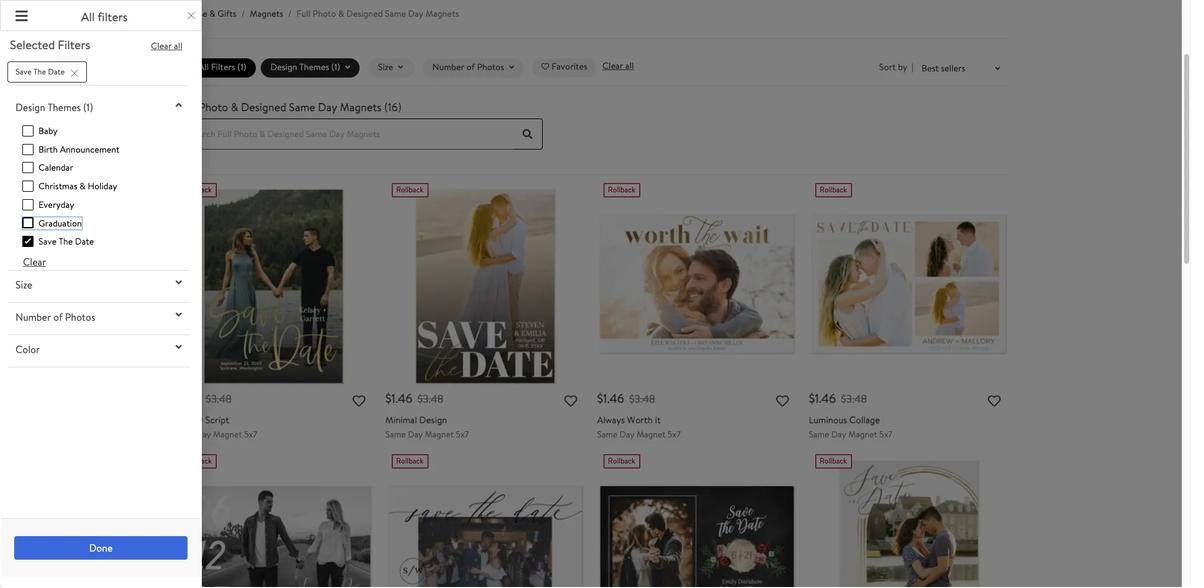 Task type: describe. For each thing, give the bounding box(es) containing it.
script
[[205, 414, 229, 427]]

5x7 inside always worth it same day magnet 5x7
[[668, 429, 681, 441]]

calendar
[[39, 162, 73, 174]]

baby link
[[22, 125, 58, 137]]

0 horizontal spatial clear all link
[[151, 40, 183, 52]]

same inside homey script same day magnet 5x7
[[174, 429, 194, 441]]

gifts
[[218, 7, 237, 20]]

homey script same day magnet 5x7
[[174, 414, 258, 441]]

it
[[655, 414, 661, 427]]

46 for minimal
[[398, 390, 413, 407]]

0 vertical spatial clear
[[151, 40, 172, 52]]

0 horizontal spatial (1)
[[83, 101, 93, 114]]

holiday
[[88, 180, 117, 193]]

clear menu
[[7, 125, 190, 270]]

1 horizontal spatial themes
[[300, 61, 329, 74]]

all for all filters
[[81, 9, 95, 25]]

designed for full photo & designed same day magnets (16)
[[241, 99, 287, 115]]

46 for always
[[610, 390, 625, 407]]

selected
[[10, 37, 55, 53]]

$ for minimal design
[[386, 390, 392, 407]]

favorites
[[552, 61, 588, 73]]

angle down image for design
[[346, 64, 351, 72]]

everyday
[[39, 199, 74, 211]]

luminous
[[809, 414, 848, 427]]

. for luminous
[[820, 390, 822, 407]]

angle down image for best sellers
[[996, 65, 1001, 73]]

$ 1 . 46 $3.48 for always
[[598, 390, 656, 407]]

best
[[922, 62, 940, 74]]

1 rollback link from the left
[[174, 455, 373, 588]]

filters for selected
[[58, 37, 90, 53]]

0 horizontal spatial themes
[[48, 101, 81, 114]]

$ 1 . 46 $3.48 for luminous
[[809, 390, 868, 407]]

1 horizontal spatial all
[[626, 60, 634, 72]]

designed for full photo & designed same day magnets
[[347, 7, 383, 20]]

1 horizontal spatial design
[[271, 61, 297, 74]]

worth
[[628, 414, 653, 427]]

homey
[[174, 414, 203, 427]]

0 horizontal spatial design themes (1)
[[16, 101, 93, 114]]

date inside button
[[48, 66, 65, 77]]

4 rollback link from the left
[[809, 455, 1009, 588]]

(16)
[[384, 99, 402, 115]]

3 rollback link from the left
[[598, 455, 797, 588]]

angle up image
[[176, 100, 182, 110]]

. for always
[[608, 390, 610, 407]]

announcement
[[60, 143, 120, 156]]

$ 1 . 46 $3.48 for minimal
[[386, 390, 444, 407]]

favorite this design image
[[353, 396, 366, 409]]

color
[[16, 343, 40, 357]]

day inside homey script same day magnet 5x7
[[196, 429, 211, 441]]

full for full photo & designed same day magnets
[[297, 7, 311, 20]]

angle down image for color
[[176, 342, 182, 352]]

minimal design same day magnet 5x7
[[386, 414, 469, 441]]

magnets for full photo & designed same day magnets (16)
[[340, 99, 382, 115]]

1 vertical spatial number of photos
[[16, 311, 95, 324]]

full photo & designed same day magnets
[[297, 7, 459, 20]]

magnet inside always worth it same day magnet 5x7
[[637, 429, 666, 441]]

$ for luminous collage
[[809, 390, 816, 407]]

all filters (1)
[[199, 61, 247, 74]]

design inside minimal design same day magnet 5x7
[[420, 414, 447, 427]]

magnets link
[[250, 7, 283, 20]]

5x7 for luminous collage
[[880, 429, 893, 441]]

1 horizontal spatial size
[[378, 61, 393, 74]]

all filters
[[81, 9, 128, 25]]

1 vertical spatial size button
[[7, 273, 190, 297]]

1 vertical spatial number
[[16, 311, 51, 324]]

1 horizontal spatial (1)
[[238, 61, 247, 74]]

1 for always
[[604, 390, 608, 407]]

home & gifts
[[184, 7, 237, 20]]

same inside always worth it same day magnet 5x7
[[598, 429, 618, 441]]

save inside baby birth announcement calendar christmas & holiday everyday graduation save the date
[[39, 236, 57, 248]]

0 horizontal spatial magnets
[[250, 7, 283, 20]]

1 $3.48 from the left
[[206, 392, 232, 407]]

2 rollback link from the left
[[386, 455, 585, 588]]

bars image
[[16, 9, 28, 23]]

selected filters
[[10, 37, 90, 53]]

magnet for homey script
[[213, 429, 242, 441]]

0 vertical spatial number
[[433, 61, 465, 74]]

best sellers button
[[914, 56, 1009, 80]]

0 horizontal spatial photos
[[65, 311, 95, 324]]

0 horizontal spatial all
[[174, 40, 183, 52]]

0 horizontal spatial design
[[16, 101, 45, 114]]

graduation link
[[22, 217, 82, 230]]

0 horizontal spatial size
[[16, 278, 32, 292]]

magnets for full photo & designed same day magnets
[[426, 7, 459, 20]]

full photo & designed same day magnets (16)
[[179, 99, 402, 115]]

Search Full Photo & Designed Same Day Magnets search field
[[179, 119, 513, 150]]



Task type: locate. For each thing, give the bounding box(es) containing it.
day inside always worth it same day magnet 5x7
[[620, 429, 635, 441]]

0 vertical spatial size
[[378, 61, 393, 74]]

1 vertical spatial clear all link
[[603, 60, 634, 73]]

photos left heart icon
[[477, 61, 505, 74]]

angle down image inside size button
[[176, 278, 182, 288]]

home
[[184, 7, 207, 20]]

3 5x7 from the left
[[668, 429, 681, 441]]

|
[[912, 61, 914, 74]]

1 vertical spatial clear
[[603, 60, 624, 72]]

sort-select element
[[880, 61, 914, 75]]

clear button
[[22, 254, 47, 270]]

size down clear button
[[16, 278, 32, 292]]

1 horizontal spatial $
[[598, 390, 604, 407]]

full for full photo & designed same day magnets (16)
[[179, 99, 196, 115]]

save inside save the date button
[[16, 66, 32, 77]]

$ for always worth it
[[598, 390, 604, 407]]

1 up always
[[604, 390, 608, 407]]

5x7
[[244, 429, 258, 441], [456, 429, 469, 441], [668, 429, 681, 441], [880, 429, 893, 441]]

1 1 from the left
[[392, 390, 396, 407]]

1 vertical spatial size
[[16, 278, 32, 292]]

close image
[[65, 68, 85, 78]]

1 horizontal spatial filters
[[211, 61, 235, 74]]

. up minimal
[[396, 390, 398, 407]]

1 horizontal spatial of
[[467, 61, 475, 74]]

1 for minimal
[[392, 390, 396, 407]]

$ 1 . 46 $3.48 up worth
[[598, 390, 656, 407]]

0 vertical spatial themes
[[300, 61, 329, 74]]

sellers
[[942, 62, 966, 74]]

always worth it same day magnet 5x7
[[598, 414, 681, 441]]

0 vertical spatial angle down image
[[346, 64, 351, 72]]

1 vertical spatial design
[[16, 101, 45, 114]]

all
[[174, 40, 183, 52], [626, 60, 634, 72]]

size button
[[369, 58, 415, 77], [7, 273, 190, 297]]

baby
[[39, 125, 58, 137]]

1 $ from the left
[[386, 390, 392, 407]]

2 46 from the left
[[610, 390, 625, 407]]

0 horizontal spatial clear all
[[151, 40, 183, 52]]

0 horizontal spatial clear
[[23, 255, 46, 269]]

1 vertical spatial all
[[199, 61, 209, 74]]

save
[[16, 66, 32, 77], [39, 236, 57, 248]]

3 $ from the left
[[809, 390, 816, 407]]

2 magnet from the left
[[425, 429, 454, 441]]

1 $ 1 . 46 $3.48 from the left
[[386, 390, 444, 407]]

date
[[48, 66, 65, 77], [75, 236, 94, 248]]

.
[[396, 390, 398, 407], [608, 390, 610, 407], [820, 390, 822, 407]]

2 $3.48 from the left
[[418, 392, 444, 407]]

0 vertical spatial design
[[271, 61, 297, 74]]

all
[[81, 9, 95, 25], [199, 61, 209, 74]]

the inside save the date button
[[33, 66, 46, 77]]

best sellers
[[922, 62, 966, 74]]

photo for full photo & designed same day magnets
[[313, 7, 336, 20]]

the down graduation
[[59, 236, 73, 248]]

2 vertical spatial clear
[[23, 255, 46, 269]]

2 horizontal spatial $ 1 . 46 $3.48
[[809, 390, 868, 407]]

3 $3.48 from the left
[[630, 392, 656, 407]]

clear all
[[151, 40, 183, 52], [603, 60, 634, 72]]

1 5x7 from the left
[[244, 429, 258, 441]]

0 horizontal spatial date
[[48, 66, 65, 77]]

$
[[386, 390, 392, 407], [598, 390, 604, 407], [809, 390, 816, 407]]

filters
[[58, 37, 90, 53], [211, 61, 235, 74]]

design up baby 'link'
[[16, 101, 45, 114]]

3 . from the left
[[820, 390, 822, 407]]

0 vertical spatial date
[[48, 66, 65, 77]]

2 horizontal spatial $
[[809, 390, 816, 407]]

0 vertical spatial photos
[[477, 61, 505, 74]]

0 vertical spatial full
[[297, 7, 311, 20]]

photos up color button
[[65, 311, 95, 324]]

color button
[[7, 338, 190, 362]]

angle down image
[[398, 64, 403, 72], [510, 64, 515, 72], [996, 65, 1001, 73], [176, 310, 182, 320], [176, 342, 182, 352]]

sort
[[880, 61, 897, 74]]

photo right angle up image
[[199, 99, 228, 115]]

1 vertical spatial designed
[[241, 99, 287, 115]]

$ up luminous
[[809, 390, 816, 407]]

magnet for minimal design
[[425, 429, 454, 441]]

1
[[392, 390, 396, 407], [604, 390, 608, 407], [816, 390, 820, 407]]

0 horizontal spatial 1
[[392, 390, 396, 407]]

clear inside button
[[23, 255, 46, 269]]

0 vertical spatial of
[[467, 61, 475, 74]]

filters
[[98, 9, 128, 25]]

1 vertical spatial angle down image
[[176, 278, 182, 288]]

1 horizontal spatial clear all link
[[603, 60, 634, 73]]

done button
[[14, 537, 188, 561]]

$3.48 up script
[[206, 392, 232, 407]]

3 1 from the left
[[816, 390, 820, 407]]

save down graduation link
[[39, 236, 57, 248]]

clear all link right favorites
[[603, 60, 634, 73]]

angle down image inside color button
[[176, 342, 182, 352]]

save down 'selected'
[[16, 66, 32, 77]]

everyday link
[[22, 199, 74, 211]]

46 for luminous
[[822, 390, 837, 407]]

magnets
[[250, 7, 283, 20], [426, 7, 459, 20], [340, 99, 382, 115]]

1 horizontal spatial number of photos
[[433, 61, 505, 74]]

date down graduation
[[75, 236, 94, 248]]

favorite this design image for always worth it
[[777, 396, 790, 409]]

graduation
[[39, 217, 82, 230]]

3 favorite this design image from the left
[[989, 396, 1002, 409]]

2 favorite this design image from the left
[[777, 396, 790, 409]]

1 vertical spatial the
[[59, 236, 73, 248]]

4 5x7 from the left
[[880, 429, 893, 441]]

save the date button
[[7, 61, 87, 83]]

1 vertical spatial design themes (1)
[[16, 101, 93, 114]]

1 vertical spatial of
[[53, 311, 63, 324]]

$3.48 for luminous
[[842, 392, 868, 407]]

$ 1 . 46 $3.48
[[386, 390, 444, 407], [598, 390, 656, 407], [809, 390, 868, 407]]

clear all link up angle up image
[[151, 40, 183, 52]]

design
[[271, 61, 297, 74], [16, 101, 45, 114], [420, 414, 447, 427]]

0 horizontal spatial full
[[179, 99, 196, 115]]

day
[[408, 7, 424, 20], [318, 99, 337, 115], [196, 429, 211, 441], [408, 429, 423, 441], [620, 429, 635, 441], [832, 429, 847, 441]]

2 $ 1 . 46 $3.48 from the left
[[598, 390, 656, 407]]

1 horizontal spatial save
[[39, 236, 57, 248]]

photo
[[313, 7, 336, 20], [199, 99, 228, 115]]

4 magnet from the left
[[849, 429, 878, 441]]

0 horizontal spatial .
[[396, 390, 398, 407]]

. up always
[[608, 390, 610, 407]]

. up luminous
[[820, 390, 822, 407]]

angle down image inside best sellers button
[[996, 65, 1001, 73]]

0 horizontal spatial number
[[16, 311, 51, 324]]

photos
[[477, 61, 505, 74], [65, 311, 95, 324]]

0 horizontal spatial save
[[16, 66, 32, 77]]

0 horizontal spatial number of photos
[[16, 311, 95, 324]]

1 horizontal spatial number
[[433, 61, 465, 74]]

0 vertical spatial number of photos
[[433, 61, 505, 74]]

themes up "baby"
[[48, 101, 81, 114]]

1 horizontal spatial magnets
[[340, 99, 382, 115]]

number of photos
[[433, 61, 505, 74], [16, 311, 95, 324]]

1 magnet from the left
[[213, 429, 242, 441]]

$3.48 up collage
[[842, 392, 868, 407]]

1 horizontal spatial the
[[59, 236, 73, 248]]

of
[[467, 61, 475, 74], [53, 311, 63, 324]]

0 horizontal spatial photo
[[199, 99, 228, 115]]

magnet inside the luminous collage same day magnet 5x7
[[849, 429, 878, 441]]

collage
[[850, 414, 881, 427]]

$ 1 . 46 $3.48 up minimal
[[386, 390, 444, 407]]

all for all filters (1)
[[199, 61, 209, 74]]

rollback
[[185, 185, 212, 195], [396, 185, 424, 195], [608, 185, 636, 195], [820, 185, 848, 195], [185, 456, 212, 467], [396, 456, 424, 467], [608, 456, 636, 467], [820, 456, 848, 467]]

number
[[433, 61, 465, 74], [16, 311, 51, 324]]

favorite this design image for luminous collage
[[989, 396, 1002, 409]]

$3.48 for always
[[630, 392, 656, 407]]

the down 'selected'
[[33, 66, 46, 77]]

5x7 for minimal design
[[456, 429, 469, 441]]

2 horizontal spatial 46
[[822, 390, 837, 407]]

full
[[297, 7, 311, 20], [179, 99, 196, 115]]

0 vertical spatial clear all
[[151, 40, 183, 52]]

designed
[[347, 7, 383, 20], [241, 99, 287, 115]]

1 . from the left
[[396, 390, 398, 407]]

christmas
[[39, 180, 77, 193]]

1 horizontal spatial clear all
[[603, 60, 634, 72]]

0 horizontal spatial the
[[33, 66, 46, 77]]

baby birth announcement calendar christmas & holiday everyday graduation save the date
[[39, 125, 120, 248]]

photo right the magnets link
[[313, 7, 336, 20]]

5x7 for homey script
[[244, 429, 258, 441]]

0 horizontal spatial $
[[386, 390, 392, 407]]

$3.48 for minimal
[[418, 392, 444, 407]]

1 vertical spatial full
[[179, 99, 196, 115]]

1 46 from the left
[[398, 390, 413, 407]]

1 vertical spatial themes
[[48, 101, 81, 114]]

$ 1 . 46 $3.48 up luminous
[[809, 390, 868, 407]]

0 vertical spatial size button
[[369, 58, 415, 77]]

1 vertical spatial photos
[[65, 311, 95, 324]]

birth
[[39, 143, 58, 156]]

design themes (1)
[[271, 61, 341, 74], [16, 101, 93, 114]]

1 up luminous
[[816, 390, 820, 407]]

5x7 inside minimal design same day magnet 5x7
[[456, 429, 469, 441]]

favorite this design image for minimal design
[[565, 396, 578, 409]]

3 46 from the left
[[822, 390, 837, 407]]

$3.48 up minimal design same day magnet 5x7 on the bottom of the page
[[418, 392, 444, 407]]

46 up minimal
[[398, 390, 413, 407]]

save the date
[[16, 66, 65, 77]]

46
[[398, 390, 413, 407], [610, 390, 625, 407], [822, 390, 837, 407]]

1 horizontal spatial clear
[[151, 40, 172, 52]]

home & gifts link
[[184, 7, 237, 20]]

3 $ 1 . 46 $3.48 from the left
[[809, 390, 868, 407]]

2 horizontal spatial favorite this design image
[[989, 396, 1002, 409]]

design themes (1) up full photo & designed same day magnets (16) at the top left
[[271, 61, 341, 74]]

1 vertical spatial filters
[[211, 61, 235, 74]]

clear all link
[[151, 40, 183, 52], [603, 60, 634, 73]]

2 1 from the left
[[604, 390, 608, 407]]

same inside minimal design same day magnet 5x7
[[386, 429, 406, 441]]

1 horizontal spatial $ 1 . 46 $3.48
[[598, 390, 656, 407]]

0 horizontal spatial designed
[[241, 99, 287, 115]]

&
[[210, 7, 216, 20], [339, 7, 345, 20], [231, 99, 238, 115], [80, 180, 86, 193]]

5x7 inside homey script same day magnet 5x7
[[244, 429, 258, 441]]

0 horizontal spatial all
[[81, 9, 95, 25]]

1 for luminous
[[816, 390, 820, 407]]

5x7 inside the luminous collage same day magnet 5x7
[[880, 429, 893, 441]]

0 horizontal spatial $ 1 . 46 $3.48
[[386, 390, 444, 407]]

0 horizontal spatial of
[[53, 311, 63, 324]]

2 5x7 from the left
[[456, 429, 469, 441]]

sort by |
[[880, 61, 914, 74]]

rollback link
[[174, 455, 373, 588], [386, 455, 585, 588], [598, 455, 797, 588], [809, 455, 1009, 588]]

2 horizontal spatial magnets
[[426, 7, 459, 20]]

0 vertical spatial designed
[[347, 7, 383, 20]]

0 vertical spatial design themes (1)
[[271, 61, 341, 74]]

done
[[89, 542, 113, 556]]

2 horizontal spatial (1)
[[332, 61, 341, 74]]

1 horizontal spatial photo
[[313, 7, 336, 20]]

1 vertical spatial photo
[[199, 99, 228, 115]]

. for minimal
[[396, 390, 398, 407]]

(1)
[[238, 61, 247, 74], [332, 61, 341, 74], [83, 101, 93, 114]]

filters for all
[[211, 61, 235, 74]]

magnet for luminous collage
[[849, 429, 878, 441]]

size up (16)
[[378, 61, 393, 74]]

0 vertical spatial all
[[81, 9, 95, 25]]

1 horizontal spatial designed
[[347, 7, 383, 20]]

photo for full photo & designed same day magnets (16)
[[199, 99, 228, 115]]

1 horizontal spatial photos
[[477, 61, 505, 74]]

angle down image for size
[[398, 64, 403, 72]]

design up full photo & designed same day magnets (16) at the top left
[[271, 61, 297, 74]]

always
[[598, 414, 625, 427]]

1 horizontal spatial favorite this design image
[[777, 396, 790, 409]]

3 magnet from the left
[[637, 429, 666, 441]]

0 horizontal spatial size button
[[7, 273, 190, 297]]

0 horizontal spatial favorite this design image
[[565, 396, 578, 409]]

$ up always
[[598, 390, 604, 407]]

2 . from the left
[[608, 390, 610, 407]]

the inside baby birth announcement calendar christmas & holiday everyday graduation save the date
[[59, 236, 73, 248]]

1 horizontal spatial design themes (1)
[[271, 61, 341, 74]]

by
[[899, 61, 908, 74]]

$3.48
[[206, 392, 232, 407], [418, 392, 444, 407], [630, 392, 656, 407], [842, 392, 868, 407]]

clear
[[151, 40, 172, 52], [603, 60, 624, 72], [23, 255, 46, 269]]

0 horizontal spatial 46
[[398, 390, 413, 407]]

46 up always
[[610, 390, 625, 407]]

all left filters
[[81, 9, 95, 25]]

2 horizontal spatial design
[[420, 414, 447, 427]]

1 vertical spatial clear all
[[603, 60, 634, 72]]

same
[[385, 7, 406, 20], [289, 99, 316, 115], [174, 429, 194, 441], [386, 429, 406, 441], [598, 429, 618, 441], [809, 429, 830, 441]]

$3.48 up worth
[[630, 392, 656, 407]]

$ up minimal
[[386, 390, 392, 407]]

clear all up angle up image
[[151, 40, 183, 52]]

date inside baby birth announcement calendar christmas & holiday everyday graduation save the date
[[75, 236, 94, 248]]

1 favorite this design image from the left
[[565, 396, 578, 409]]

clear all right favorites
[[603, 60, 634, 72]]

themes up full photo & designed same day magnets (16) at the top left
[[300, 61, 329, 74]]

1 horizontal spatial 46
[[610, 390, 625, 407]]

angle down image
[[346, 64, 351, 72], [176, 278, 182, 288]]

heart image
[[542, 63, 550, 71]]

day inside the luminous collage same day magnet 5x7
[[832, 429, 847, 441]]

themes
[[300, 61, 329, 74], [48, 101, 81, 114]]

same inside the luminous collage same day magnet 5x7
[[809, 429, 830, 441]]

magnet
[[213, 429, 242, 441], [425, 429, 454, 441], [637, 429, 666, 441], [849, 429, 878, 441]]

size
[[378, 61, 393, 74], [16, 278, 32, 292]]

angle down image for size
[[176, 278, 182, 288]]

1 vertical spatial date
[[75, 236, 94, 248]]

1 horizontal spatial full
[[297, 7, 311, 20]]

luminous collage same day magnet 5x7
[[809, 414, 893, 441]]

1 horizontal spatial angle down image
[[346, 64, 351, 72]]

4 $3.48 from the left
[[842, 392, 868, 407]]

2 horizontal spatial clear
[[603, 60, 624, 72]]

2 $ from the left
[[598, 390, 604, 407]]

0 vertical spatial all
[[174, 40, 183, 52]]

minimal
[[386, 414, 417, 427]]

2 vertical spatial design
[[420, 414, 447, 427]]

calendar link
[[22, 162, 73, 174]]

all down home & gifts link
[[199, 61, 209, 74]]

design themes (1) up "baby"
[[16, 101, 93, 114]]

the
[[33, 66, 46, 77], [59, 236, 73, 248]]

1 horizontal spatial date
[[75, 236, 94, 248]]

magnet inside minimal design same day magnet 5x7
[[425, 429, 454, 441]]

1 horizontal spatial size button
[[369, 58, 415, 77]]

day inside minimal design same day magnet 5x7
[[408, 429, 423, 441]]

filters up close icon
[[58, 37, 90, 53]]

favorite this design image
[[565, 396, 578, 409], [777, 396, 790, 409], [989, 396, 1002, 409]]

& inside baby birth announcement calendar christmas & holiday everyday graduation save the date
[[80, 180, 86, 193]]

filters down gifts at the left of page
[[211, 61, 235, 74]]

46 up luminous
[[822, 390, 837, 407]]

design right minimal
[[420, 414, 447, 427]]

1 up minimal
[[392, 390, 396, 407]]

magnet inside homey script same day magnet 5x7
[[213, 429, 242, 441]]

date down "selected filters" at the top left
[[48, 66, 65, 77]]

1 horizontal spatial 1
[[604, 390, 608, 407]]



Task type: vqa. For each thing, say whether or not it's contained in the screenshot.
Walmart
no



